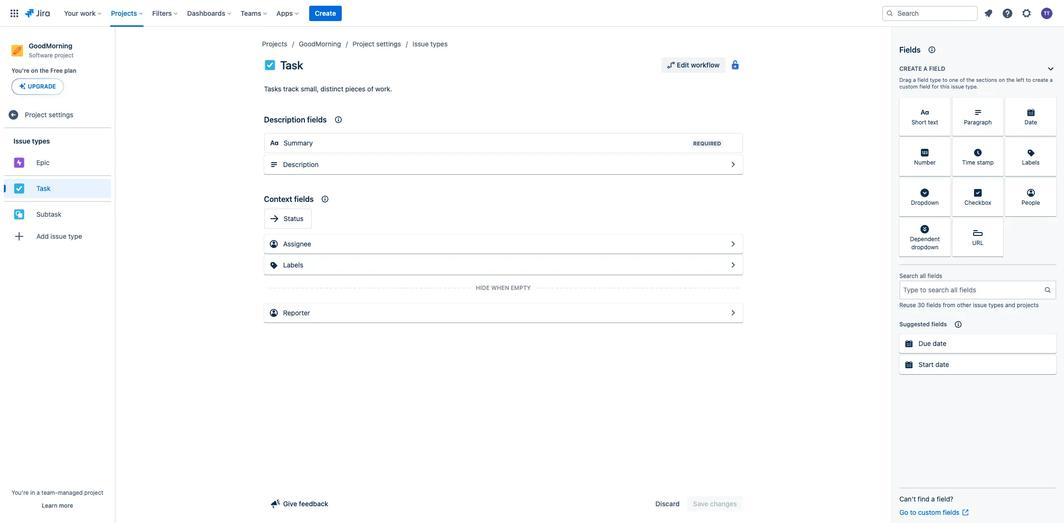 Task type: locate. For each thing, give the bounding box(es) containing it.
more information about the context fields image for description fields
[[332, 114, 344, 125]]

0 vertical spatial issue
[[951, 83, 964, 90]]

on right sections at the right
[[999, 77, 1005, 83]]

give feedback button
[[264, 496, 334, 512]]

start date button
[[899, 355, 1056, 374]]

2 vertical spatial issue
[[973, 302, 987, 309]]

the
[[40, 67, 49, 74], [966, 77, 975, 83], [1006, 77, 1015, 83]]

description fields
[[264, 115, 327, 124]]

1 vertical spatial type
[[68, 232, 82, 240]]

issue types link
[[413, 38, 448, 50]]

1 vertical spatial field
[[917, 77, 928, 83]]

2 horizontal spatial types
[[989, 302, 1004, 309]]

workflow
[[691, 61, 720, 69]]

you're left in
[[12, 489, 29, 496]]

start
[[919, 360, 934, 369]]

0 horizontal spatial project settings
[[25, 111, 73, 119]]

more information image
[[991, 99, 1002, 110], [938, 139, 950, 150], [938, 179, 950, 191], [991, 179, 1002, 191], [1044, 179, 1055, 191]]

types down primary element
[[430, 40, 448, 48]]

1 horizontal spatial project settings
[[353, 40, 401, 48]]

issue for issue types link
[[413, 40, 429, 48]]

field down 'create a field'
[[917, 77, 928, 83]]

help image
[[1002, 7, 1013, 19]]

dropdown
[[911, 199, 939, 207]]

reporter
[[283, 309, 310, 317]]

0 vertical spatial create
[[315, 9, 336, 17]]

2 vertical spatial types
[[989, 302, 1004, 309]]

field up for
[[929, 65, 945, 72]]

empty
[[511, 284, 531, 292]]

labels up people at the right of the page
[[1022, 159, 1040, 166]]

required
[[693, 140, 721, 146]]

1 horizontal spatial on
[[999, 77, 1005, 83]]

1 vertical spatial labels
[[283, 261, 303, 269]]

of left work.
[[367, 85, 374, 93]]

open field configuration image for reporter
[[727, 307, 739, 319]]

you're for you're in a team-managed project
[[12, 489, 29, 496]]

2 vertical spatial field
[[919, 83, 930, 90]]

managed
[[58, 489, 83, 496]]

0 vertical spatial settings
[[376, 40, 401, 48]]

1 horizontal spatial projects
[[262, 40, 287, 48]]

0 horizontal spatial more information about the context fields image
[[319, 193, 331, 205]]

create
[[1032, 77, 1048, 83]]

1 vertical spatial project
[[25, 111, 47, 119]]

1 vertical spatial of
[[367, 85, 374, 93]]

project inside the goodmorning software project
[[54, 52, 74, 59]]

more information about the context fields image for context fields
[[319, 193, 331, 205]]

settings down upgrade
[[49, 111, 73, 119]]

free
[[50, 67, 63, 74]]

to right the 'go'
[[910, 508, 916, 516]]

0 vertical spatial open field configuration image
[[727, 159, 739, 170]]

0 horizontal spatial type
[[68, 232, 82, 240]]

create inside button
[[315, 9, 336, 17]]

goodmorning inside the goodmorning software project
[[29, 42, 72, 50]]

open field configuration image inside assignee button
[[727, 238, 739, 250]]

goodmorning software project
[[29, 42, 74, 59]]

0 vertical spatial project settings link
[[353, 38, 401, 50]]

issue inside drag a field type to one of the sections on the left to create a custom field for this issue type.
[[951, 83, 964, 90]]

more information image for number
[[938, 139, 950, 150]]

0 vertical spatial date
[[933, 339, 947, 347]]

a right drag
[[913, 77, 916, 83]]

banner containing your work
[[0, 0, 1064, 27]]

create
[[315, 9, 336, 17], [899, 65, 922, 72]]

project up plan
[[54, 52, 74, 59]]

0 horizontal spatial goodmorning
[[29, 42, 72, 50]]

0 horizontal spatial issue
[[13, 137, 30, 145]]

project
[[54, 52, 74, 59], [84, 489, 103, 496]]

1 vertical spatial task
[[36, 184, 50, 192]]

issue inside group
[[13, 137, 30, 145]]

status
[[284, 214, 303, 223]]

1 vertical spatial types
[[32, 137, 50, 145]]

date right start in the right bottom of the page
[[935, 360, 949, 369]]

issue down primary element
[[413, 40, 429, 48]]

1 horizontal spatial types
[[430, 40, 448, 48]]

project
[[353, 40, 374, 48], [25, 111, 47, 119]]

0 horizontal spatial settings
[[49, 111, 73, 119]]

task down epic
[[36, 184, 50, 192]]

1 vertical spatial on
[[999, 77, 1005, 83]]

1 you're from the top
[[11, 67, 30, 74]]

projects
[[111, 9, 137, 17], [262, 40, 287, 48]]

0 vertical spatial field
[[929, 65, 945, 72]]

one
[[949, 77, 958, 83]]

0 vertical spatial description
[[264, 115, 305, 124]]

description up summary
[[264, 115, 305, 124]]

task inside group
[[36, 184, 50, 192]]

task
[[280, 58, 303, 72], [36, 184, 50, 192]]

open field configuration image
[[727, 238, 739, 250], [727, 259, 739, 271]]

1 vertical spatial custom
[[918, 508, 941, 516]]

short
[[912, 119, 926, 126]]

projects inside popup button
[[111, 9, 137, 17]]

0 vertical spatial projects
[[111, 9, 137, 17]]

1 horizontal spatial project
[[353, 40, 374, 48]]

0 horizontal spatial project settings link
[[4, 105, 111, 125]]

30
[[918, 302, 925, 309]]

1 horizontal spatial goodmorning
[[299, 40, 341, 48]]

1 vertical spatial date
[[935, 360, 949, 369]]

1 horizontal spatial more information about the context fields image
[[332, 114, 344, 125]]

labels inside button
[[283, 261, 303, 269]]

field
[[929, 65, 945, 72], [917, 77, 928, 83], [919, 83, 930, 90]]

hide
[[476, 284, 490, 292]]

1 horizontal spatial issue
[[413, 40, 429, 48]]

1 vertical spatial projects
[[262, 40, 287, 48]]

group
[[4, 128, 111, 252]]

date inside button
[[935, 360, 949, 369]]

0 vertical spatial project settings
[[353, 40, 401, 48]]

filters
[[152, 9, 172, 17]]

open field configuration image
[[727, 159, 739, 170], [727, 307, 739, 319]]

2 open field configuration image from the top
[[727, 259, 739, 271]]

types left and
[[989, 302, 1004, 309]]

1 horizontal spatial labels
[[1022, 159, 1040, 166]]

time stamp
[[962, 159, 994, 166]]

add issue type image
[[13, 231, 25, 242]]

1 vertical spatial project settings link
[[4, 105, 111, 125]]

goodmorning for goodmorning
[[299, 40, 341, 48]]

0 horizontal spatial to
[[910, 508, 916, 516]]

date
[[1025, 119, 1037, 126]]

banner
[[0, 0, 1064, 27]]

on up upgrade button
[[31, 67, 38, 74]]

1 vertical spatial issue
[[51, 232, 67, 240]]

primary element
[[6, 0, 882, 27]]

0 vertical spatial issue
[[413, 40, 429, 48]]

1 open field configuration image from the top
[[727, 159, 739, 170]]

paragraph
[[964, 119, 992, 126]]

1 horizontal spatial type
[[930, 77, 941, 83]]

issue types down primary element
[[413, 40, 448, 48]]

type up for
[[930, 77, 941, 83]]

can't
[[899, 495, 916, 503]]

fields right all
[[928, 272, 942, 280]]

0 horizontal spatial issue types
[[13, 137, 50, 145]]

open field configuration image inside reporter 'button'
[[727, 307, 739, 319]]

1 vertical spatial description
[[283, 160, 319, 168]]

stamp
[[977, 159, 994, 166]]

dropdown
[[911, 244, 938, 251]]

a
[[923, 65, 928, 72], [913, 77, 916, 83], [1050, 77, 1053, 83], [37, 489, 40, 496], [931, 495, 935, 503]]

2 you're from the top
[[12, 489, 29, 496]]

0 vertical spatial project
[[54, 52, 74, 59]]

2 open field configuration image from the top
[[727, 307, 739, 319]]

type down "subtask" link
[[68, 232, 82, 240]]

open field configuration image inside description button
[[727, 159, 739, 170]]

projects for projects popup button
[[111, 9, 137, 17]]

you're up upgrade button
[[11, 67, 30, 74]]

epic link
[[4, 153, 111, 172]]

1 horizontal spatial task
[[280, 58, 303, 72]]

0 horizontal spatial project
[[25, 111, 47, 119]]

you're on the free plan
[[11, 67, 76, 74]]

project settings link down upgrade
[[4, 105, 111, 125]]

of inside drag a field type to one of the sections on the left to create a custom field for this issue type.
[[960, 77, 965, 83]]

dependent
[[910, 235, 940, 243]]

0 vertical spatial custom
[[899, 83, 918, 90]]

software
[[29, 52, 53, 59]]

settings image
[[1021, 7, 1032, 19]]

0 horizontal spatial task
[[36, 184, 50, 192]]

0 vertical spatial you're
[[11, 67, 30, 74]]

create for create a field
[[899, 65, 922, 72]]

1 horizontal spatial project settings link
[[353, 38, 401, 50]]

0 horizontal spatial project
[[54, 52, 74, 59]]

on
[[31, 67, 38, 74], [999, 77, 1005, 83]]

1 vertical spatial create
[[899, 65, 922, 72]]

the up the type. at right top
[[966, 77, 975, 83]]

learn more button
[[42, 502, 73, 510]]

labels down assignee
[[283, 261, 303, 269]]

project settings down upgrade
[[25, 111, 73, 119]]

project settings
[[353, 40, 401, 48], [25, 111, 73, 119]]

1 horizontal spatial create
[[899, 65, 922, 72]]

0 horizontal spatial of
[[367, 85, 374, 93]]

you're
[[11, 67, 30, 74], [12, 489, 29, 496]]

context fields
[[264, 195, 314, 203]]

0 horizontal spatial labels
[[283, 261, 303, 269]]

date inside button
[[933, 339, 947, 347]]

more information about the context fields image
[[332, 114, 344, 125], [319, 193, 331, 205]]

0 vertical spatial project
[[353, 40, 374, 48]]

field left for
[[919, 83, 930, 90]]

0 vertical spatial type
[[930, 77, 941, 83]]

create up drag
[[899, 65, 922, 72]]

drag
[[899, 77, 911, 83]]

date for start date
[[935, 360, 949, 369]]

1 vertical spatial issue types
[[13, 137, 50, 145]]

number
[[914, 159, 936, 166]]

find
[[918, 495, 930, 503]]

types up epic
[[32, 137, 50, 145]]

issue down one
[[951, 83, 964, 90]]

types for issue types link
[[430, 40, 448, 48]]

your work
[[64, 9, 96, 17]]

0 horizontal spatial issue
[[51, 232, 67, 240]]

types inside issue types link
[[430, 40, 448, 48]]

projects up issue type icon at the top left of page
[[262, 40, 287, 48]]

0 horizontal spatial projects
[[111, 9, 137, 17]]

1 vertical spatial open field configuration image
[[727, 259, 739, 271]]

small,
[[301, 85, 319, 93]]

jira image
[[25, 7, 50, 19], [25, 7, 50, 19]]

work
[[80, 9, 96, 17]]

add issue type button
[[4, 227, 111, 246]]

this link will be opened in a new tab image
[[961, 509, 969, 516]]

issue right add
[[51, 232, 67, 240]]

project settings link up work.
[[353, 38, 401, 50]]

description down summary
[[283, 160, 319, 168]]

1 vertical spatial settings
[[49, 111, 73, 119]]

more information about the context fields image right context fields
[[319, 193, 331, 205]]

reuse 30 fields from other issue types and projects
[[899, 302, 1039, 309]]

1 vertical spatial issue
[[13, 137, 30, 145]]

the left the left on the right of the page
[[1006, 77, 1015, 83]]

give feedback
[[283, 500, 328, 508]]

type inside add issue type "button"
[[68, 232, 82, 240]]

0 vertical spatial issue types
[[413, 40, 448, 48]]

more information image for time stamp
[[991, 139, 1002, 150]]

task right issue type icon at the top left of page
[[280, 58, 303, 72]]

date right due
[[933, 339, 947, 347]]

project right managed
[[84, 489, 103, 496]]

project right goodmorning link
[[353, 40, 374, 48]]

Search field
[[882, 6, 978, 21]]

1 horizontal spatial issue
[[951, 83, 964, 90]]

start date
[[919, 360, 949, 369]]

dependent dropdown
[[910, 235, 940, 251]]

description inside button
[[283, 160, 319, 168]]

0 vertical spatial of
[[960, 77, 965, 83]]

open field configuration image inside labels button
[[727, 259, 739, 271]]

0 horizontal spatial on
[[31, 67, 38, 74]]

for
[[932, 83, 939, 90]]

0 horizontal spatial types
[[32, 137, 50, 145]]

issue types
[[413, 40, 448, 48], [13, 137, 50, 145]]

your work button
[[61, 6, 105, 21]]

create up goodmorning link
[[315, 9, 336, 17]]

project settings up work.
[[353, 40, 401, 48]]

to up this
[[943, 77, 948, 83]]

field for drag
[[917, 77, 928, 83]]

0 horizontal spatial create
[[315, 9, 336, 17]]

on inside drag a field type to one of the sections on the left to create a custom field for this issue type.
[[999, 77, 1005, 83]]

of
[[960, 77, 965, 83], [367, 85, 374, 93]]

projects for projects link
[[262, 40, 287, 48]]

goodmorning down create button
[[299, 40, 341, 48]]

1 vertical spatial open field configuration image
[[727, 307, 739, 319]]

task group
[[4, 175, 111, 201]]

a right 'create' on the right of page
[[1050, 77, 1053, 83]]

1 horizontal spatial settings
[[376, 40, 401, 48]]

group containing issue types
[[4, 128, 111, 252]]

learn more
[[42, 502, 73, 509]]

project down upgrade button
[[25, 111, 47, 119]]

1 horizontal spatial of
[[960, 77, 965, 83]]

custom down drag
[[899, 83, 918, 90]]

2 horizontal spatial to
[[1026, 77, 1031, 83]]

1 vertical spatial you're
[[12, 489, 29, 496]]

sidebar navigation image
[[104, 38, 125, 57]]

1 vertical spatial more information about the context fields image
[[319, 193, 331, 205]]

date
[[933, 339, 947, 347], [935, 360, 949, 369]]

more information image
[[938, 99, 950, 110], [1044, 99, 1055, 110], [991, 139, 1002, 150], [1044, 139, 1055, 150], [938, 219, 950, 231]]

a right in
[[37, 489, 40, 496]]

more
[[59, 502, 73, 509]]

0 vertical spatial types
[[430, 40, 448, 48]]

of right one
[[960, 77, 965, 83]]

issue right other
[[973, 302, 987, 309]]

0 vertical spatial labels
[[1022, 159, 1040, 166]]

settings left issue types link
[[376, 40, 401, 48]]

1 horizontal spatial to
[[943, 77, 948, 83]]

fields left this link will be opened in a new tab icon in the right bottom of the page
[[943, 508, 960, 516]]

issue up epic link
[[13, 137, 30, 145]]

create for create
[[315, 9, 336, 17]]

0 vertical spatial task
[[280, 58, 303, 72]]

projects right the work
[[111, 9, 137, 17]]

1 vertical spatial project settings
[[25, 111, 73, 119]]

custom down can't find a field?
[[918, 508, 941, 516]]

to
[[943, 77, 948, 83], [1026, 77, 1031, 83], [910, 508, 916, 516]]

types inside group
[[32, 137, 50, 145]]

issue types up epic
[[13, 137, 50, 145]]

distinct
[[321, 85, 343, 93]]

to right the left on the right of the page
[[1026, 77, 1031, 83]]

goodmorning up the software
[[29, 42, 72, 50]]

the left free
[[40, 67, 49, 74]]

fields up summary
[[307, 115, 327, 124]]

sections
[[976, 77, 997, 83]]

0 vertical spatial on
[[31, 67, 38, 74]]

issue for group containing issue types
[[13, 137, 30, 145]]

0 vertical spatial more information about the context fields image
[[332, 114, 344, 125]]

more information about the context fields image down distinct
[[332, 114, 344, 125]]

epic
[[36, 158, 50, 167]]

your
[[64, 9, 78, 17]]

1 open field configuration image from the top
[[727, 238, 739, 250]]

1 horizontal spatial project
[[84, 489, 103, 496]]

0 vertical spatial open field configuration image
[[727, 238, 739, 250]]



Task type: describe. For each thing, give the bounding box(es) containing it.
subtask
[[36, 210, 61, 218]]

project settings inside project settings link
[[25, 111, 73, 119]]

a down the more information about the fields icon
[[923, 65, 928, 72]]

text
[[928, 119, 938, 126]]

suggested fields
[[899, 321, 947, 328]]

add
[[36, 232, 49, 240]]

1 horizontal spatial the
[[966, 77, 975, 83]]

reuse
[[899, 302, 916, 309]]

open field configuration image for description
[[727, 159, 739, 170]]

fields right 30
[[926, 302, 941, 309]]

labels for more information image associated with labels
[[1022, 159, 1040, 166]]

fields left the more information about the suggested fields image
[[931, 321, 947, 328]]

apps button
[[274, 6, 302, 21]]

when
[[491, 284, 509, 292]]

2 horizontal spatial issue
[[973, 302, 987, 309]]

projects
[[1017, 302, 1039, 309]]

tasks track small, distinct pieces of work.
[[264, 85, 392, 93]]

summary
[[284, 139, 313, 147]]

edit workflow button
[[662, 57, 725, 73]]

search image
[[886, 9, 894, 17]]

date for due date
[[933, 339, 947, 347]]

goodmorning link
[[299, 38, 341, 50]]

filters button
[[149, 6, 181, 21]]

due
[[919, 339, 931, 347]]

feedback
[[299, 500, 328, 508]]

more information about the fields image
[[926, 44, 938, 56]]

short text
[[912, 119, 938, 126]]

more information image for dropdown
[[938, 179, 950, 191]]

your profile and settings image
[[1041, 7, 1053, 19]]

from
[[943, 302, 955, 309]]

assignee
[[283, 240, 311, 248]]

description for description fields
[[264, 115, 305, 124]]

suggested
[[899, 321, 930, 328]]

edit
[[677, 61, 689, 69]]

description for description
[[283, 160, 319, 168]]

upgrade button
[[12, 79, 63, 94]]

type.
[[966, 83, 978, 90]]

context
[[264, 195, 292, 203]]

to inside the go to custom fields link
[[910, 508, 916, 516]]

issue type icon image
[[264, 59, 275, 71]]

open field configuration image for assignee
[[727, 238, 739, 250]]

people
[[1022, 199, 1040, 207]]

go to custom fields
[[899, 508, 960, 516]]

more information image for dependent dropdown
[[938, 219, 950, 231]]

more information image for paragraph
[[991, 99, 1002, 110]]

labels for open field configuration image in the labels button
[[283, 261, 303, 269]]

go
[[899, 508, 908, 516]]

time
[[962, 159, 975, 166]]

1 horizontal spatial issue types
[[413, 40, 448, 48]]

and
[[1005, 302, 1015, 309]]

more information about the suggested fields image
[[953, 319, 964, 330]]

teams button
[[238, 6, 271, 21]]

reporter button
[[264, 303, 743, 323]]

fields up status
[[294, 195, 314, 203]]

checkbox
[[964, 199, 991, 207]]

dashboards
[[187, 9, 225, 17]]

due date button
[[899, 334, 1056, 353]]

create button
[[309, 6, 342, 21]]

more information image for short text
[[938, 99, 950, 110]]

edit workflow
[[677, 61, 720, 69]]

a right find
[[931, 495, 935, 503]]

work.
[[375, 85, 392, 93]]

field?
[[937, 495, 953, 503]]

apps
[[277, 9, 293, 17]]

discard
[[655, 500, 680, 508]]

url
[[972, 240, 984, 247]]

more information image for checkbox
[[991, 179, 1002, 191]]

appswitcher icon image
[[9, 7, 20, 19]]

projects button
[[108, 6, 147, 21]]

projects link
[[262, 38, 287, 50]]

types for group containing issue types
[[32, 137, 50, 145]]

create a field
[[899, 65, 945, 72]]

field for create
[[929, 65, 945, 72]]

search all fields
[[899, 272, 942, 280]]

left
[[1016, 77, 1024, 83]]

give
[[283, 500, 297, 508]]

learn
[[42, 502, 57, 509]]

you're in a team-managed project
[[12, 489, 103, 496]]

more information image for people
[[1044, 179, 1055, 191]]

open field configuration image for labels
[[727, 259, 739, 271]]

subtask link
[[4, 205, 111, 224]]

upgrade
[[28, 83, 56, 90]]

pieces
[[345, 85, 366, 93]]

search
[[899, 272, 918, 280]]

add issue type
[[36, 232, 82, 240]]

assignee button
[[264, 235, 743, 254]]

Type to search all fields text field
[[900, 281, 1044, 299]]

notifications image
[[983, 7, 994, 19]]

more information image for date
[[1044, 99, 1055, 110]]

go to custom fields link
[[899, 508, 969, 517]]

1 vertical spatial project
[[84, 489, 103, 496]]

hide when empty
[[476, 284, 531, 292]]

issue inside "button"
[[51, 232, 67, 240]]

team-
[[41, 489, 58, 496]]

labels button
[[264, 256, 743, 275]]

all
[[920, 272, 926, 280]]

discard button
[[650, 496, 685, 512]]

tasks
[[264, 85, 281, 93]]

0 horizontal spatial the
[[40, 67, 49, 74]]

2 horizontal spatial the
[[1006, 77, 1015, 83]]

custom inside the go to custom fields link
[[918, 508, 941, 516]]

you're for you're on the free plan
[[11, 67, 30, 74]]

more information image for labels
[[1044, 139, 1055, 150]]

type inside drag a field type to one of the sections on the left to create a custom field for this issue type.
[[930, 77, 941, 83]]

teams
[[241, 9, 261, 17]]

due date
[[919, 339, 947, 347]]

plan
[[64, 67, 76, 74]]

custom inside drag a field type to one of the sections on the left to create a custom field for this issue type.
[[899, 83, 918, 90]]

can't find a field?
[[899, 495, 953, 503]]

drag a field type to one of the sections on the left to create a custom field for this issue type.
[[899, 77, 1053, 90]]

goodmorning for goodmorning software project
[[29, 42, 72, 50]]



Task type: vqa. For each thing, say whether or not it's contained in the screenshot.
the left
yes



